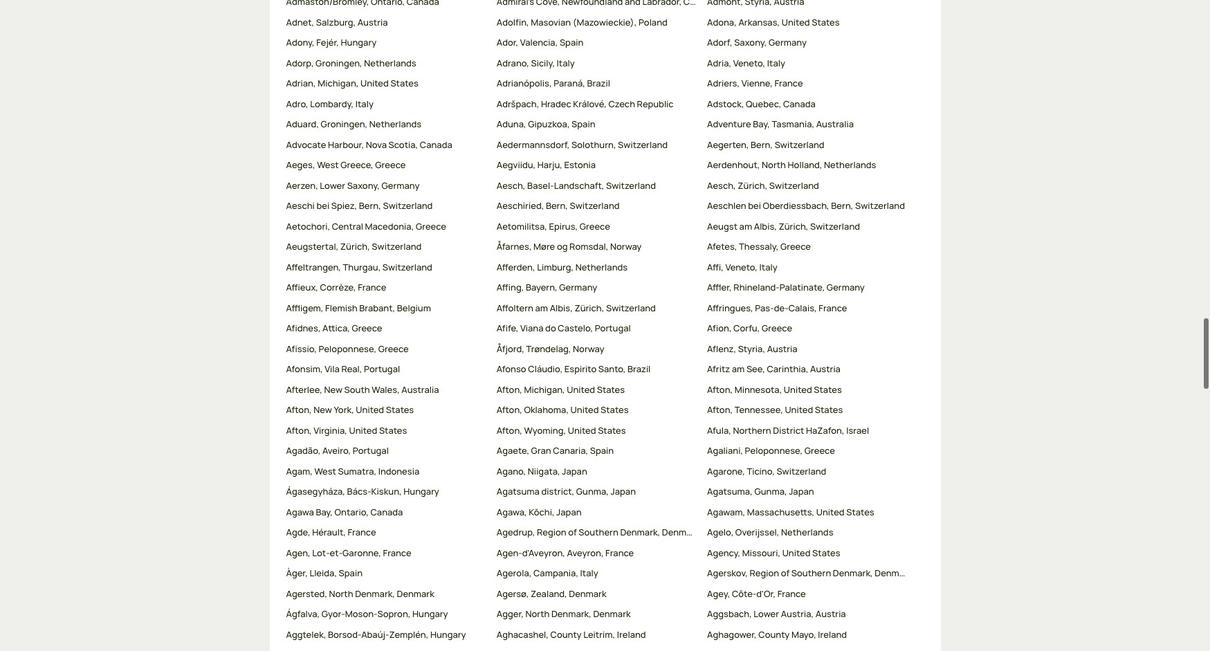 Task type: vqa. For each thing, say whether or not it's contained in the screenshot.
the this
no



Task type: locate. For each thing, give the bounding box(es) containing it.
2 vertical spatial canada
[[370, 506, 403, 518]]

aesch, inside 'aesch, basel-landschaft, switzerland' link
[[497, 179, 525, 192]]

1 vertical spatial canada
[[420, 138, 452, 151]]

arkansas,
[[738, 16, 780, 28]]

afula, northern district hazafon, israel
[[707, 424, 869, 436]]

1 horizontal spatial bay,
[[753, 118, 770, 130]]

afissio,
[[286, 342, 317, 355]]

aeschiried, bern, switzerland
[[497, 200, 620, 212]]

france
[[774, 77, 803, 90], [358, 281, 386, 294], [819, 302, 847, 314], [348, 526, 376, 539], [383, 546, 411, 559], [605, 546, 634, 559], [777, 587, 806, 600]]

0 horizontal spatial bay,
[[316, 506, 333, 518]]

australia down adstock, quebec, canada link
[[816, 118, 854, 130]]

lower down d'or,
[[754, 608, 779, 620]]

0 horizontal spatial brazil
[[587, 77, 610, 90]]

veneto, up rhineland-
[[725, 261, 758, 273]]

1 vertical spatial north
[[329, 587, 353, 600]]

bay, for agawa
[[316, 506, 333, 518]]

spain inside 'link'
[[339, 567, 363, 579]]

agano, niigata, japan
[[497, 465, 587, 477]]

united down the afritz am see, carinthia, austria link
[[784, 383, 812, 396]]

corrèze,
[[320, 281, 356, 294]]

saxony, up aeschi bei spiez, bern, switzerland
[[347, 179, 380, 192]]

1 horizontal spatial of
[[781, 567, 790, 579]]

states for afton, tennessee, united states
[[815, 404, 843, 416]]

0 vertical spatial albis,
[[754, 220, 777, 232]]

spain for ador, valencia, spain
[[560, 36, 583, 49]]

1 horizontal spatial norway
[[610, 240, 642, 253]]

1 horizontal spatial lower
[[754, 608, 779, 620]]

0 vertical spatial am
[[739, 220, 752, 232]]

agarone,
[[707, 465, 745, 477]]

norway down afife, viana do castelo, portugal link
[[573, 342, 604, 355]]

zürich, inside aeugst am albis, zürich, switzerland link
[[779, 220, 808, 232]]

italy for agerola, campania, italy
[[580, 567, 598, 579]]

italy up paraná, on the left of the page
[[557, 57, 575, 69]]

albis, for aeugst
[[754, 220, 777, 232]]

ireland for aghacashel, county leitrim, ireland
[[617, 628, 646, 641]]

of down the agency, missouri, united states on the right bottom
[[781, 567, 790, 579]]

spain down adolfin, masovian (mazowieckie), poland
[[560, 36, 583, 49]]

west up ágasegyháza,
[[314, 465, 336, 477]]

ticino,
[[747, 465, 775, 477]]

1 county from the left
[[550, 628, 582, 641]]

1 horizontal spatial saxony,
[[734, 36, 767, 49]]

netherlands down adony, fejér, hungary link in the left top of the page
[[364, 57, 416, 69]]

west right the aeges,
[[317, 159, 339, 171]]

0 vertical spatial brazil
[[587, 77, 610, 90]]

flemish
[[325, 302, 357, 314]]

aeschiried,
[[497, 200, 544, 212]]

greece down afidnes, attica, greece link
[[378, 342, 409, 355]]

gran
[[531, 444, 551, 457]]

bay, inside "link"
[[753, 118, 770, 130]]

aveiro,
[[322, 444, 351, 457]]

southern inside agedrup, region of southern denmark, denmark link
[[579, 526, 618, 539]]

region up d'aveyron,
[[537, 526, 566, 539]]

2 bei from the left
[[748, 200, 761, 212]]

aesch, down aegviidu,
[[497, 179, 525, 192]]

spain down agen, lot-et-garonne, france
[[339, 567, 363, 579]]

0 vertical spatial southern
[[579, 526, 618, 539]]

north down zealand,
[[525, 608, 550, 620]]

1 horizontal spatial county
[[758, 628, 790, 641]]

1 vertical spatial am
[[535, 302, 548, 314]]

d'or,
[[756, 587, 776, 600]]

afton, new york, united states link
[[286, 404, 486, 417]]

west for greece,
[[317, 159, 339, 171]]

0 vertical spatial lower
[[320, 179, 345, 192]]

united inside 'link'
[[782, 546, 811, 559]]

1 vertical spatial portugal
[[364, 363, 400, 375]]

states up 'adorf, saxony, germany' link
[[812, 16, 840, 28]]

greece
[[375, 159, 406, 171], [416, 220, 446, 232], [580, 220, 610, 232], [780, 240, 811, 253], [352, 322, 382, 334], [762, 322, 792, 334], [378, 342, 409, 355], [804, 444, 835, 457]]

0 vertical spatial north
[[762, 159, 786, 171]]

southern for agedrup,
[[579, 526, 618, 539]]

1 gunma, from the left
[[576, 485, 609, 498]]

1 horizontal spatial michigan,
[[524, 383, 565, 396]]

north inside agersted, north denmark, denmark link
[[329, 587, 353, 600]]

states down afton, oklahoma, united states link
[[598, 424, 626, 436]]

france down agde, hérault, france link
[[383, 546, 411, 559]]

states for afton, michigan, united states
[[597, 383, 625, 396]]

1 aesch, from the left
[[497, 179, 525, 192]]

united for agawam, massachusetts, united states
[[816, 506, 845, 518]]

zürich, up affeltrangen, thurgau, switzerland
[[340, 240, 370, 253]]

2 vertical spatial north
[[525, 608, 550, 620]]

canada down 'ágasegyháza, bács-kiskun, hungary' link
[[370, 506, 403, 518]]

trøndelag,
[[526, 342, 571, 355]]

france inside agey, côte-d'or, france link
[[777, 587, 806, 600]]

region for agedrup,
[[537, 526, 566, 539]]

portugal down "affoltern am albis, zürich, switzerland" link
[[595, 322, 631, 334]]

bay, down adstock, quebec, canada
[[753, 118, 770, 130]]

adona, arkansas, united states link
[[707, 16, 907, 29]]

north up gyor-
[[329, 587, 353, 600]]

north inside agger, north denmark, denmark link
[[525, 608, 550, 620]]

austria down agey, côte-d'or, france link
[[816, 608, 846, 620]]

brazil right santo,
[[628, 363, 651, 375]]

afion, corfu, greece link
[[707, 322, 907, 335]]

united up 'adorf, saxony, germany' link
[[782, 16, 810, 28]]

1 vertical spatial albis,
[[550, 302, 573, 314]]

afterlee, new south wales, australia link
[[286, 383, 486, 397]]

north for aerdenhout,
[[762, 159, 786, 171]]

aesch, for aesch, basel-landschaft, switzerland
[[497, 179, 525, 192]]

australia right wales, at the left
[[402, 383, 439, 396]]

aegerten, bern, switzerland
[[707, 138, 824, 151]]

west for sumatra,
[[314, 465, 336, 477]]

australia
[[816, 118, 854, 130], [402, 383, 439, 396]]

zürich, inside aeugstertal, zürich, switzerland link
[[340, 240, 370, 253]]

0 horizontal spatial saxony,
[[347, 179, 380, 192]]

aegviidu, harju, estonia link
[[497, 159, 696, 172]]

netherlands down åfarnes, møre og romsdal, norway link
[[575, 261, 628, 273]]

adorp, groningen, netherlands
[[286, 57, 416, 69]]

advocate harbour, nova scotia, canada link
[[286, 138, 486, 152]]

0 vertical spatial portugal
[[595, 322, 631, 334]]

afife, viana do castelo, portugal
[[497, 322, 631, 334]]

michigan, inside afton, michigan, united states link
[[524, 383, 565, 396]]

michigan, inside adrian, michigan, united states link
[[318, 77, 359, 90]]

australia inside "link"
[[816, 118, 854, 130]]

adro, lombardy, italy link
[[286, 97, 486, 111]]

adrianópolis, paraná, brazil
[[497, 77, 610, 90]]

france inside agen-d'aveyron, aveyron, france link
[[605, 546, 634, 559]]

åfjord,
[[497, 342, 524, 355]]

adona,
[[707, 16, 737, 28]]

1 horizontal spatial canada
[[420, 138, 452, 151]]

aesch, for aesch, zürich, switzerland
[[707, 179, 736, 192]]

bern, down adventure bay, tasmania, australia
[[751, 138, 773, 151]]

states for afton, minnesota, united states
[[814, 383, 842, 396]]

vienne,
[[741, 77, 773, 90]]

1 horizontal spatial gunma,
[[754, 485, 787, 498]]

veneto, for adria,
[[733, 57, 765, 69]]

hungary up zemplén,
[[412, 608, 448, 620]]

1 horizontal spatial peloponnese,
[[745, 444, 803, 457]]

of up agen-d'aveyron, aveyron, france at the bottom of page
[[568, 526, 577, 539]]

1 ireland from the left
[[617, 628, 646, 641]]

austria down aflenz, styria, austria link
[[810, 363, 841, 375]]

agam,
[[286, 465, 313, 477]]

aetochori, central macedonia, greece link
[[286, 220, 486, 233]]

am for afritz
[[732, 363, 745, 375]]

0 vertical spatial norway
[[610, 240, 642, 253]]

adolfin,
[[497, 16, 529, 28]]

france up brabant,
[[358, 281, 386, 294]]

limburg,
[[537, 261, 574, 273]]

1 vertical spatial west
[[314, 465, 336, 477]]

agatsuma, gunma, japan
[[707, 485, 814, 498]]

0 vertical spatial region
[[537, 526, 566, 539]]

france up austria,
[[777, 587, 806, 600]]

0 vertical spatial peloponnese,
[[319, 342, 376, 355]]

japan down agatsuma district, gunma, japan
[[556, 506, 582, 518]]

0 vertical spatial canada
[[783, 97, 816, 110]]

1 horizontal spatial southern
[[791, 567, 831, 579]]

japan for agano, niigata, japan
[[562, 465, 587, 477]]

1 horizontal spatial aesch,
[[707, 179, 736, 192]]

germany inside aerzen, lower saxony, germany link
[[382, 179, 420, 192]]

netherlands up scotia,
[[369, 118, 422, 130]]

italy for adria, veneto, italy
[[767, 57, 785, 69]]

agen-d'aveyron, aveyron, france
[[497, 546, 634, 559]]

saxony, up adria, veneto, italy
[[734, 36, 767, 49]]

agedrup, region of southern denmark, denmark
[[497, 526, 700, 539]]

netherlands inside "link"
[[781, 526, 833, 539]]

france down the adria, veneto, italy link
[[774, 77, 803, 90]]

afton, for afton, virginia, united states
[[286, 424, 312, 436]]

afton, for afton, wyoming, united states
[[497, 424, 522, 436]]

1 vertical spatial norway
[[573, 342, 604, 355]]

1 bei from the left
[[316, 200, 329, 212]]

lower up spiez,
[[320, 179, 345, 192]]

niigata,
[[528, 465, 560, 477]]

france inside affringues, pas-de-calais, france link
[[819, 302, 847, 314]]

adolfin, masovian (mazowieckie), poland link
[[497, 16, 696, 29]]

albis, up afetes, thessaly, greece
[[754, 220, 777, 232]]

greece down the aeschiried, bern, switzerland link
[[580, 220, 610, 232]]

1 vertical spatial region
[[750, 567, 779, 579]]

zealand,
[[531, 587, 567, 600]]

adstock, quebec, canada link
[[707, 97, 907, 111]]

0 horizontal spatial region
[[537, 526, 566, 539]]

2 county from the left
[[758, 628, 790, 641]]

2 vertical spatial portugal
[[353, 444, 389, 457]]

gunma, down agarone, ticino, switzerland
[[754, 485, 787, 498]]

aggsbach, lower austria, austria
[[707, 608, 846, 620]]

new left york,
[[314, 404, 332, 416]]

united for afton, virginia, united states
[[349, 424, 377, 436]]

japan for agatsuma, gunma, japan
[[789, 485, 814, 498]]

0 vertical spatial west
[[317, 159, 339, 171]]

afton, for afton, new york, united states
[[286, 404, 312, 416]]

norway inside åfarnes, møre og romsdal, norway link
[[610, 240, 642, 253]]

greece for afetes, thessaly, greece
[[780, 240, 811, 253]]

aesch, inside aesch, zürich, switzerland "link"
[[707, 179, 736, 192]]

spain
[[560, 36, 583, 49], [572, 118, 595, 130], [590, 444, 614, 457], [339, 567, 363, 579]]

0 horizontal spatial albis,
[[550, 302, 573, 314]]

spain inside 'link'
[[590, 444, 614, 457]]

italy up vienne,
[[767, 57, 785, 69]]

2 horizontal spatial north
[[762, 159, 786, 171]]

county for aghagower,
[[758, 628, 790, 641]]

1 vertical spatial southern
[[791, 567, 831, 579]]

states up hazafon,
[[815, 404, 843, 416]]

0 horizontal spatial bei
[[316, 200, 329, 212]]

afife, viana do castelo, portugal link
[[497, 322, 696, 335]]

agersted, north denmark, denmark
[[286, 587, 434, 600]]

0 horizontal spatial ireland
[[617, 628, 646, 641]]

afton, up agadão,
[[286, 424, 312, 436]]

0 horizontal spatial gunma,
[[576, 485, 609, 498]]

united down espirito
[[567, 383, 595, 396]]

greece down aeugst am albis, zürich, switzerland link
[[780, 240, 811, 253]]

0 vertical spatial michigan,
[[318, 77, 359, 90]]

agersted, north denmark, denmark link
[[286, 587, 486, 601]]

southern down 'agency, missouri, united states' 'link'
[[791, 567, 831, 579]]

1 vertical spatial australia
[[402, 383, 439, 396]]

0 horizontal spatial of
[[568, 526, 577, 539]]

greece for afissio, peloponnese, greece
[[378, 342, 409, 355]]

michigan, up lombardy,
[[318, 77, 359, 90]]

1 horizontal spatial albis,
[[754, 220, 777, 232]]

kiskun,
[[371, 485, 402, 498]]

1 vertical spatial peloponnese,
[[745, 444, 803, 457]]

united down agatsuma, gunma, japan link
[[816, 506, 845, 518]]

north down aegerten, bern, switzerland
[[762, 159, 786, 171]]

dialog
[[0, 0, 1210, 651]]

veneto,
[[733, 57, 765, 69], [725, 261, 758, 273]]

germany right palatinate,
[[827, 281, 865, 294]]

agaete, gran canaria, spain
[[497, 444, 614, 457]]

agaliani, peloponnese, greece link
[[707, 444, 907, 458]]

united down the 'agelo, overijssel, netherlands' "link"
[[782, 546, 811, 559]]

harbour,
[[328, 138, 364, 151]]

bern, up aetochori, central macedonia, greece
[[359, 200, 381, 212]]

do
[[545, 322, 556, 334]]

france inside the agen, lot-et-garonne, france link
[[383, 546, 411, 559]]

attica,
[[322, 322, 350, 334]]

affieux, corrèze, france link
[[286, 281, 486, 295]]

united for afton, tennessee, united states
[[785, 404, 813, 416]]

states down the afritz am see, carinthia, austria link
[[814, 383, 842, 396]]

veneto, up the adriers, vienne, france
[[733, 57, 765, 69]]

united for adona, arkansas, united states
[[782, 16, 810, 28]]

afferden,
[[497, 261, 535, 273]]

aeugst am albis, zürich, switzerland link
[[707, 220, 907, 233]]

bay, for adventure
[[753, 118, 770, 130]]

gunma, down agano, niigata, japan link
[[576, 485, 609, 498]]

greece down the 'affligem, flemish brabant, belgium'
[[352, 322, 382, 334]]

brabant,
[[359, 302, 395, 314]]

0 horizontal spatial lower
[[320, 179, 345, 192]]

united down 'afton, minnesota, united states' link
[[785, 404, 813, 416]]

0 horizontal spatial michigan,
[[318, 77, 359, 90]]

united for agency, missouri, united states
[[782, 546, 811, 559]]

1 vertical spatial groningen,
[[321, 118, 367, 130]]

agatsuma,
[[707, 485, 753, 498]]

southern down agawa, kōchi, japan link
[[579, 526, 618, 539]]

1 vertical spatial lower
[[754, 608, 779, 620]]

am right aeugst
[[739, 220, 752, 232]]

affler,
[[707, 281, 732, 294]]

afton, new york, united states
[[286, 404, 414, 416]]

aesch, up aeschlen
[[707, 179, 736, 192]]

hazafon,
[[806, 424, 844, 436]]

aeschiried, bern, switzerland link
[[497, 200, 696, 213]]

of inside agedrup, region of southern denmark, denmark link
[[568, 526, 577, 539]]

hungary inside adony, fejér, hungary link
[[341, 36, 376, 49]]

states down santo,
[[597, 383, 625, 396]]

italy down aveyron,
[[580, 567, 598, 579]]

germany inside "affler, rhineland-palatinate, germany" link
[[827, 281, 865, 294]]

adstock,
[[707, 97, 744, 110]]

agency,
[[707, 546, 740, 559]]

oberdiessbach,
[[763, 200, 829, 212]]

switzerland
[[618, 138, 668, 151], [775, 138, 824, 151], [606, 179, 656, 192], [769, 179, 819, 192], [383, 200, 433, 212], [570, 200, 620, 212], [855, 200, 905, 212], [810, 220, 860, 232], [372, 240, 422, 253], [383, 261, 432, 273], [606, 302, 656, 314], [777, 465, 826, 477]]

0 vertical spatial bay,
[[753, 118, 770, 130]]

agarone, ticino, switzerland link
[[707, 465, 907, 478]]

afonsim, vila real, portugal
[[286, 363, 400, 375]]

0 horizontal spatial north
[[329, 587, 353, 600]]

north inside aerdenhout, north holland, netherlands link
[[762, 159, 786, 171]]

afton, for afton, oklahoma, united states
[[497, 404, 522, 416]]

groningen, down adony, fejér, hungary
[[316, 57, 362, 69]]

netherlands down agawam, massachusetts, united states "link"
[[781, 526, 833, 539]]

2 ireland from the left
[[818, 628, 847, 641]]

states for adona, arkansas, united states
[[812, 16, 840, 28]]

afissio, peloponnese, greece
[[286, 342, 409, 355]]

states for agawam, massachusetts, united states
[[846, 506, 874, 518]]

afton, for afton, michigan, united states
[[497, 383, 522, 396]]

france inside adriers, vienne, france link
[[774, 77, 803, 90]]

states down afton, michigan, united states link
[[601, 404, 629, 416]]

0 horizontal spatial peloponnese,
[[319, 342, 376, 355]]

canada
[[783, 97, 816, 110], [420, 138, 452, 151], [370, 506, 403, 518]]

zürich, down 'oberdiessbach,'
[[779, 220, 808, 232]]

spain for àger, lleida, spain
[[339, 567, 363, 579]]

1 vertical spatial michigan,
[[524, 383, 565, 396]]

united down afton, michigan, united states link
[[571, 404, 599, 416]]

ireland right mayo,
[[818, 628, 847, 641]]

1 horizontal spatial north
[[525, 608, 550, 620]]

2 vertical spatial am
[[732, 363, 745, 375]]

afton, minnesota, united states
[[707, 383, 842, 396]]

county inside aghacashel, county leitrim, ireland link
[[550, 628, 582, 641]]

japan down agarone, ticino, switzerland link
[[789, 485, 814, 498]]

aeges, west greece, greece link
[[286, 159, 486, 172]]

states up "agerskov, region of southern denmark, denmark"
[[812, 546, 840, 559]]

states
[[812, 16, 840, 28], [391, 77, 419, 90], [597, 383, 625, 396], [814, 383, 842, 396], [386, 404, 414, 416], [601, 404, 629, 416], [815, 404, 843, 416], [379, 424, 407, 436], [598, 424, 626, 436], [846, 506, 874, 518], [812, 546, 840, 559]]

agde, hérault, france
[[286, 526, 376, 539]]

peloponnese, up agarone, ticino, switzerland
[[745, 444, 803, 457]]

moson-
[[345, 608, 377, 620]]

county down agger, north denmark, denmark on the bottom of page
[[550, 628, 582, 641]]

states inside 'link'
[[812, 546, 840, 559]]

states down "adorp, groningen, netherlands" link
[[391, 77, 419, 90]]

campania,
[[533, 567, 578, 579]]

am left see,
[[732, 363, 745, 375]]

2 aesch, from the left
[[707, 179, 736, 192]]

italy down afetes, thessaly, greece
[[759, 261, 777, 273]]

0 horizontal spatial southern
[[579, 526, 618, 539]]

israel
[[846, 424, 869, 436]]

czech
[[608, 97, 635, 110]]

of inside agerskov, region of southern denmark, denmark link
[[781, 567, 790, 579]]

afton, down afritz in the bottom right of the page
[[707, 383, 733, 396]]

0 vertical spatial of
[[568, 526, 577, 539]]

1 vertical spatial veneto,
[[725, 261, 758, 273]]

1 vertical spatial bay,
[[316, 506, 333, 518]]

0 vertical spatial australia
[[816, 118, 854, 130]]

agawa bay, ontario, canada link
[[286, 506, 486, 519]]

2 gunma, from the left
[[754, 485, 787, 498]]

agaete,
[[497, 444, 529, 457]]

france down agedrup, region of southern denmark, denmark link
[[605, 546, 634, 559]]

states for afton, wyoming, united states
[[598, 424, 626, 436]]

greece inside 'link'
[[762, 322, 792, 334]]

0 vertical spatial groningen,
[[316, 57, 362, 69]]

affringues, pas-de-calais, france
[[707, 302, 847, 314]]

new down the vila
[[324, 383, 342, 396]]

groningen, for aduard,
[[321, 118, 367, 130]]

norway inside åfjord, trøndelag, norway link
[[573, 342, 604, 355]]

0 vertical spatial veneto,
[[733, 57, 765, 69]]

agerola, campania, italy link
[[497, 567, 696, 580]]

states down afterlee, new south wales, australia link
[[386, 404, 414, 416]]

germany up affoltern am albis, zürich, switzerland
[[559, 281, 597, 294]]

adro, lombardy, italy
[[286, 97, 374, 110]]

greece for afidnes, attica, greece
[[352, 322, 382, 334]]

germany down aeges, west greece, greece "link"
[[382, 179, 420, 192]]

1 horizontal spatial brazil
[[628, 363, 651, 375]]

macedonia,
[[365, 220, 414, 232]]

aduard,
[[286, 118, 319, 130]]

0 horizontal spatial county
[[550, 628, 582, 641]]

ireland inside 'link'
[[818, 628, 847, 641]]

1 horizontal spatial region
[[750, 567, 779, 579]]

united down "adorp, groningen, netherlands" link
[[360, 77, 389, 90]]

afton, left oklahoma,
[[497, 404, 522, 416]]

1 horizontal spatial bei
[[748, 200, 761, 212]]

0 horizontal spatial canada
[[370, 506, 403, 518]]

france right calais,
[[819, 302, 847, 314]]

southern inside agerskov, region of southern denmark, denmark link
[[791, 567, 831, 579]]

greece down hazafon,
[[804, 444, 835, 457]]

1 horizontal spatial australia
[[816, 118, 854, 130]]

west inside "link"
[[317, 159, 339, 171]]

germany down adona, arkansas, united states
[[769, 36, 807, 49]]

states for afton, virginia, united states
[[379, 424, 407, 436]]

0 horizontal spatial aesch,
[[497, 179, 525, 192]]

agawam, massachusetts, united states link
[[707, 506, 907, 519]]

portugal down the 'afissio, peloponnese, greece' link
[[364, 363, 400, 375]]

1 vertical spatial of
[[781, 567, 790, 579]]

0 horizontal spatial norway
[[573, 342, 604, 355]]

county down aggsbach, lower austria, austria
[[758, 628, 790, 641]]

greece for afion, corfu, greece
[[762, 322, 792, 334]]

ador,
[[497, 36, 518, 49]]

france up garonne,
[[348, 526, 376, 539]]

adria,
[[707, 57, 731, 69]]

1 horizontal spatial ireland
[[818, 628, 847, 641]]

am down bayern,
[[535, 302, 548, 314]]

0 vertical spatial new
[[324, 383, 342, 396]]

states down agatsuma, gunma, japan link
[[846, 506, 874, 518]]

1 vertical spatial new
[[314, 404, 332, 416]]

united for afton, minnesota, united states
[[784, 383, 812, 396]]

1 vertical spatial saxony,
[[347, 179, 380, 192]]

1 vertical spatial brazil
[[628, 363, 651, 375]]

county inside aghagower, county mayo, ireland 'link'
[[758, 628, 790, 641]]



Task type: describe. For each thing, give the bounding box(es) containing it.
peloponnese, for agaliani,
[[745, 444, 803, 457]]

austria up carinthia,
[[767, 342, 797, 355]]

ador, valencia, spain
[[497, 36, 583, 49]]

tasmania,
[[772, 118, 814, 130]]

agersted,
[[286, 587, 327, 600]]

afton, tennessee, united states
[[707, 404, 843, 416]]

agadão, aveiro, portugal
[[286, 444, 389, 457]]

lower for aerzen,
[[320, 179, 345, 192]]

aeugstertal, zürich, switzerland link
[[286, 240, 486, 254]]

denmark, down agawa, kōchi, japan link
[[620, 526, 660, 539]]

ador, valencia, spain link
[[497, 36, 696, 50]]

bei for aeschi
[[316, 200, 329, 212]]

see,
[[746, 363, 765, 375]]

aeges,
[[286, 159, 315, 171]]

wales,
[[372, 383, 400, 396]]

denmark, up ágfalva, gyor-moson-sopron, hungary
[[355, 587, 395, 600]]

states for adrian, michigan, united states
[[391, 77, 419, 90]]

0 horizontal spatial australia
[[402, 383, 439, 396]]

north for agersted,
[[329, 587, 353, 600]]

garonne,
[[343, 546, 381, 559]]

cookie consent banner dialog
[[17, 585, 1193, 634]]

bayern,
[[526, 281, 557, 294]]

germany inside 'adorf, saxony, germany' link
[[769, 36, 807, 49]]

aesch, zürich, switzerland
[[707, 179, 819, 192]]

affringues, pas-de-calais, france link
[[707, 302, 907, 315]]

adria, veneto, italy link
[[707, 57, 907, 70]]

2 horizontal spatial canada
[[783, 97, 816, 110]]

netherlands for adorp, groningen, netherlands
[[364, 57, 416, 69]]

tennessee,
[[735, 404, 783, 416]]

peloponnese, for afissio,
[[319, 342, 376, 355]]

agen, lot-et-garonne, france
[[286, 546, 411, 559]]

michigan, for afton,
[[524, 383, 565, 396]]

groningen, for adorp,
[[316, 57, 362, 69]]

agawam, massachusetts, united states
[[707, 506, 874, 518]]

agaliani,
[[707, 444, 743, 457]]

afton, for afton, tennessee, united states
[[707, 404, 733, 416]]

bern, down aesch, zürich, switzerland "link"
[[831, 200, 853, 212]]

afton, michigan, united states link
[[497, 383, 696, 397]]

ágasegyháza, bács-kiskun, hungary
[[286, 485, 439, 498]]

states for agency, missouri, united states
[[812, 546, 840, 559]]

afferden, limburg, netherlands
[[497, 261, 628, 273]]

agelo,
[[707, 526, 734, 539]]

aggtelek, borsod-abaúj-zemplén, hungary link
[[286, 628, 486, 642]]

aeschi bei spiez, bern, switzerland
[[286, 200, 433, 212]]

albis, for affoltern
[[550, 302, 573, 314]]

agger, north denmark, denmark link
[[497, 608, 696, 621]]

afula,
[[707, 424, 731, 436]]

italy for adro, lombardy, italy
[[355, 97, 374, 110]]

aeugst
[[707, 220, 738, 232]]

district,
[[541, 485, 574, 498]]

bern, up aetomilitsa, epirus, greece
[[546, 200, 568, 212]]

aerzen,
[[286, 179, 318, 192]]

fejér,
[[316, 36, 339, 49]]

leitrim,
[[583, 628, 615, 641]]

region for agerskov,
[[750, 567, 779, 579]]

united for afton, oklahoma, united states
[[571, 404, 599, 416]]

afton, for afton, minnesota, united states
[[707, 383, 733, 396]]

central
[[332, 220, 363, 232]]

aegviidu,
[[497, 159, 536, 171]]

adorp,
[[286, 57, 314, 69]]

republic
[[637, 97, 674, 110]]

denmark, up the aghacashel, county leitrim, ireland
[[551, 608, 591, 620]]

afritz
[[707, 363, 730, 375]]

affeltrangen, thurgau, switzerland link
[[286, 261, 486, 274]]

agen-
[[497, 546, 522, 559]]

aeugst am albis, zürich, switzerland
[[707, 220, 860, 232]]

0 vertical spatial saxony,
[[734, 36, 767, 49]]

portugal inside agadão, aveiro, portugal link
[[353, 444, 389, 457]]

netherlands for agelo, overijssel, netherlands
[[781, 526, 833, 539]]

netherlands for aduard, groningen, netherlands
[[369, 118, 422, 130]]

paraná,
[[554, 77, 585, 90]]

hérault,
[[312, 526, 346, 539]]

am for aeugst
[[739, 220, 752, 232]]

aghagower, county mayo, ireland link
[[707, 628, 907, 642]]

adventure bay, tasmania, australia link
[[707, 118, 907, 131]]

ireland for aghagower, county mayo, ireland
[[818, 628, 847, 641]]

netherlands right holland,
[[824, 159, 876, 171]]

adorf, saxony, germany link
[[707, 36, 907, 50]]

greece for agaliani, peloponnese, greece
[[804, 444, 835, 457]]

italy for adrano, sicily, italy
[[557, 57, 575, 69]]

králové,
[[573, 97, 607, 110]]

affeltrangen,
[[286, 261, 341, 273]]

states for afton, oklahoma, united states
[[601, 404, 629, 416]]

adrianópolis,
[[497, 77, 552, 90]]

og
[[557, 240, 568, 253]]

afonso cláudio, espirito santo, brazil link
[[497, 363, 696, 376]]

àger,
[[286, 567, 308, 579]]

affoltern am albis, zürich, switzerland link
[[497, 302, 696, 315]]

hradec
[[541, 97, 571, 110]]

southern for agerskov,
[[791, 567, 831, 579]]

veneto, for affi,
[[725, 261, 758, 273]]

lower for aggsbach,
[[754, 608, 779, 620]]

denmark, down 'agency, missouri, united states' 'link'
[[833, 567, 873, 579]]

aflenz,
[[707, 342, 736, 355]]

italy for affi, veneto, italy
[[759, 261, 777, 273]]

afterlee, new south wales, australia
[[286, 383, 439, 396]]

north for agger,
[[525, 608, 550, 620]]

japan for agawa, kōchi, japan
[[556, 506, 582, 518]]

county for aghacashel,
[[550, 628, 582, 641]]

united down afterlee, new south wales, australia
[[356, 404, 384, 416]]

agam, west sumatra, indonesia
[[286, 465, 419, 477]]

hungary inside 'ágasegyháza, bács-kiskun, hungary' link
[[404, 485, 439, 498]]

united for afton, wyoming, united states
[[568, 424, 596, 436]]

afetes, thessaly, greece link
[[707, 240, 907, 254]]

agde,
[[286, 526, 310, 539]]

spiez,
[[331, 200, 357, 212]]

zürich, inside "affoltern am albis, zürich, switzerland" link
[[575, 302, 604, 314]]

united for adrian, michigan, united states
[[360, 77, 389, 90]]

netherlands for afferden, limburg, netherlands
[[575, 261, 628, 273]]

styria,
[[738, 342, 765, 355]]

of for agedrup,
[[568, 526, 577, 539]]

united for afton, michigan, united states
[[567, 383, 595, 396]]

agger, north denmark, denmark
[[497, 608, 631, 620]]

agatsuma, gunma, japan link
[[707, 485, 907, 499]]

aerzen, lower saxony, germany
[[286, 179, 420, 192]]

sopron,
[[377, 608, 411, 620]]

hungary inside ágfalva, gyor-moson-sopron, hungary link
[[412, 608, 448, 620]]

germany inside affing, bayern, germany link
[[559, 281, 597, 294]]

ágasegyháza, bács-kiskun, hungary link
[[286, 485, 486, 499]]

côte-
[[732, 587, 756, 600]]

agency, missouri, united states link
[[707, 546, 907, 560]]

adony, fejér, hungary
[[286, 36, 376, 49]]

møre
[[533, 240, 555, 253]]

new for afterlee,
[[324, 383, 342, 396]]

spain for aduna, gipuzkoa, spain
[[572, 118, 595, 130]]

agersø, zealand, denmark
[[497, 587, 606, 600]]

portugal inside 'afonsim, vila real, portugal' link
[[364, 363, 400, 375]]

affing, bayern, germany
[[497, 281, 597, 294]]

of for agerskov,
[[781, 567, 790, 579]]

adrian,
[[286, 77, 316, 90]]

åfjord, trøndelag, norway link
[[497, 342, 696, 356]]

new for afton,
[[314, 404, 332, 416]]

agen, lot-et-garonne, france link
[[286, 546, 486, 560]]

greece for aetomilitsa, epirus, greece
[[580, 220, 610, 232]]

portugal inside afife, viana do castelo, portugal link
[[595, 322, 631, 334]]

hungary inside the aggtelek, borsod-abaúj-zemplén, hungary link
[[430, 628, 466, 641]]

japan down agano, niigata, japan link
[[611, 485, 636, 498]]

greece right "macedonia,"
[[416, 220, 446, 232]]

aeschi bei spiez, bern, switzerland link
[[286, 200, 486, 213]]

affringues,
[[707, 302, 753, 314]]

adony,
[[286, 36, 315, 49]]

åfarnes, møre og romsdal, norway
[[497, 240, 642, 253]]

michigan, for adrian,
[[318, 77, 359, 90]]

bei for aeschlen
[[748, 200, 761, 212]]

adstock, quebec, canada
[[707, 97, 816, 110]]

gyor-
[[322, 608, 345, 620]]

åfarnes,
[[497, 240, 532, 253]]

austria up adony, fejér, hungary link in the left top of the page
[[357, 16, 388, 28]]

france inside agde, hérault, france link
[[348, 526, 376, 539]]

aetomilitsa, epirus, greece link
[[497, 220, 696, 233]]

aeschlen bei oberdiessbach, bern, switzerland
[[707, 200, 905, 212]]

greece inside "link"
[[375, 159, 406, 171]]

am for affoltern
[[535, 302, 548, 314]]

adriers, vienne, france
[[707, 77, 803, 90]]

adventure bay, tasmania, australia
[[707, 118, 854, 130]]

et-
[[330, 546, 343, 559]]

france inside affieux, corrèze, france link
[[358, 281, 386, 294]]

corfu,
[[733, 322, 760, 334]]

zürich, inside aesch, zürich, switzerland "link"
[[738, 179, 767, 192]]



